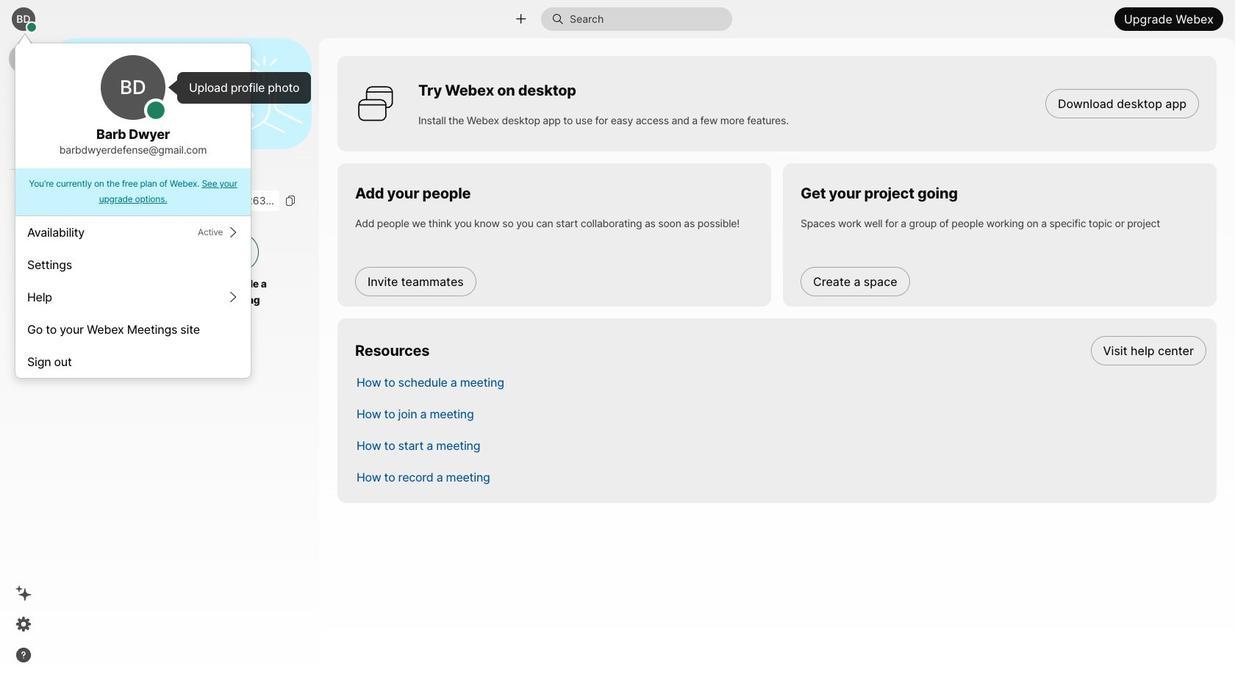 Task type: describe. For each thing, give the bounding box(es) containing it.
two hands high fiving image
[[220, 50, 308, 138]]

webex tab list
[[9, 44, 38, 202]]

arrow right_16 image
[[227, 227, 239, 238]]

2 list item from the top
[[345, 366, 1217, 398]]



Task type: locate. For each thing, give the bounding box(es) containing it.
4 list item from the top
[[345, 430, 1217, 461]]

5 list item from the top
[[345, 461, 1217, 493]]

settings menu item
[[15, 249, 251, 281]]

navigation
[[0, 38, 47, 683]]

arrow right_16 image
[[227, 291, 239, 303]]

go to your webex meetings site menu item
[[15, 313, 251, 346]]

help menu item
[[15, 281, 251, 313]]

sign out menu item
[[15, 346, 251, 378]]

profile settings menu menu bar
[[15, 216, 251, 378]]

list item
[[345, 335, 1217, 366], [345, 366, 1217, 398], [345, 398, 1217, 430], [345, 430, 1217, 461], [345, 461, 1217, 493]]

set status menu item
[[15, 216, 251, 249]]

3 list item from the top
[[345, 398, 1217, 430]]

None text field
[[59, 191, 280, 211]]

1 list item from the top
[[345, 335, 1217, 366]]



Task type: vqa. For each thing, say whether or not it's contained in the screenshot.
Messaging Tab
no



